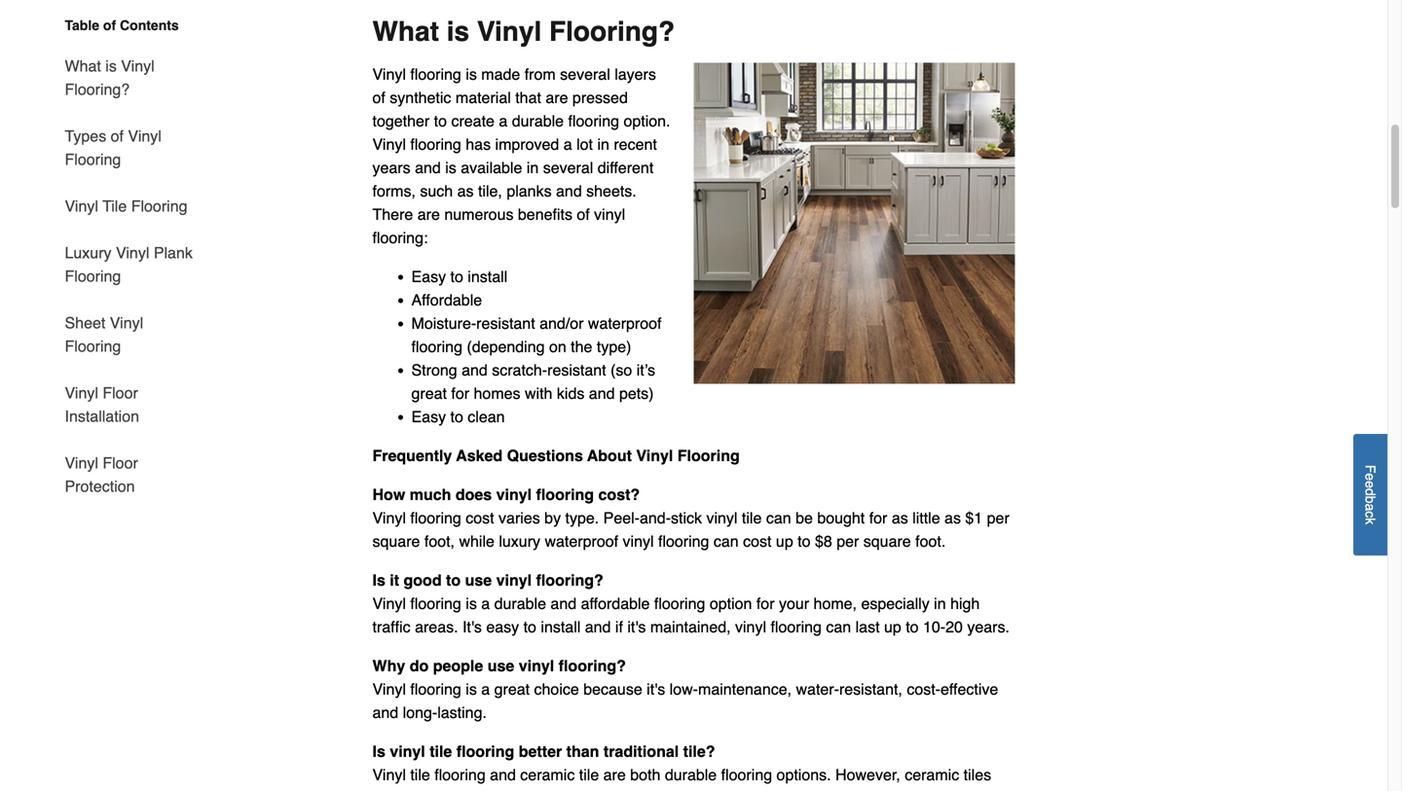 Task type: vqa. For each thing, say whether or not it's contained in the screenshot.


Task type: locate. For each thing, give the bounding box(es) containing it.
1 floor from the top
[[103, 384, 138, 402]]

to up affordable on the top
[[450, 268, 463, 286]]

vinyl up years
[[372, 135, 406, 153]]

and left long-
[[372, 704, 398, 722]]

vinyl
[[594, 205, 625, 223], [496, 486, 532, 504], [706, 509, 738, 527], [623, 532, 654, 550], [496, 571, 532, 589], [735, 618, 766, 636], [519, 657, 554, 675], [390, 743, 425, 761]]

cost
[[466, 509, 494, 527], [743, 532, 772, 550]]

in right lot
[[597, 135, 609, 153]]

vinyl up protection
[[65, 454, 98, 472]]

the
[[571, 338, 592, 356]]

floor up installation
[[103, 384, 138, 402]]

0 horizontal spatial on
[[549, 338, 566, 356]]

and/or
[[539, 314, 584, 332]]

1 horizontal spatial on
[[804, 790, 821, 792]]

0 horizontal spatial square
[[372, 532, 420, 550]]

it inside is vinyl tile flooring better than traditional tile? vinyl tile flooring and ceramic tile are both durable flooring options. however, ceramic tiles are more susceptible to damage. if you drop something heavy on it, it can crack or chip. i
[[842, 790, 850, 792]]

vinyl up traffic
[[372, 595, 406, 613]]

last
[[855, 618, 880, 636]]

are
[[546, 88, 568, 106], [417, 205, 440, 223], [603, 766, 626, 784], [372, 790, 395, 792]]

vinyl down how
[[372, 509, 406, 527]]

e up d
[[1363, 473, 1378, 481]]

for right 'bought'
[[869, 509, 887, 527]]

2 horizontal spatial for
[[869, 509, 887, 527]]

0 vertical spatial what is vinyl flooring?
[[372, 16, 675, 47]]

on
[[549, 338, 566, 356], [804, 790, 821, 792]]

square
[[372, 532, 420, 550], [863, 532, 911, 550]]

1 square from the left
[[372, 532, 420, 550]]

1 vertical spatial what is vinyl flooring?
[[65, 57, 155, 98]]

flooring? up layers
[[549, 16, 675, 47]]

install inside the easy to install affordable moisture-resistant and/or waterproof flooring (depending on the type) strong and scratch-resistant (so it's great for homes with kids and pets) easy to clean
[[468, 268, 507, 286]]

as left 'little'
[[892, 509, 908, 527]]

tile left be
[[742, 509, 762, 527]]

1 vertical spatial up
[[884, 618, 901, 636]]

great left 'choice'
[[494, 680, 530, 698]]

waterproof inside the easy to install affordable moisture-resistant and/or waterproof flooring (depending on the type) strong and scratch-resistant (so it's great for homes with kids and pets) easy to clean
[[588, 314, 662, 332]]

waterproof inside how much does vinyl flooring cost? vinyl flooring cost varies by type. peel-and-stick vinyl tile can be bought for as little as $1 per square foot, while luxury waterproof vinyl flooring can cost up to $8 per square foot.
[[545, 532, 618, 550]]

1 vertical spatial is
[[372, 743, 385, 761]]

durable down that
[[512, 112, 564, 130]]

1 horizontal spatial what
[[372, 16, 439, 47]]

1 vertical spatial flooring?
[[559, 657, 626, 675]]

up inside how much does vinyl flooring cost? vinyl flooring cost varies by type. peel-and-stick vinyl tile can be bought for as little as $1 per square foot, while luxury waterproof vinyl flooring can cost up to $8 per square foot.
[[776, 532, 793, 550]]

e up 'b'
[[1363, 481, 1378, 489]]

0 horizontal spatial up
[[776, 532, 793, 550]]

does
[[456, 486, 492, 504]]

vinyl left plank
[[116, 244, 149, 262]]

and up such
[[415, 159, 441, 177]]

sheet
[[65, 314, 105, 332]]

0 vertical spatial cost
[[466, 509, 494, 527]]

0 vertical spatial per
[[987, 509, 1009, 527]]

vinyl up synthetic
[[372, 65, 406, 83]]

create
[[451, 112, 495, 130]]

flooring right the tile
[[131, 197, 187, 215]]

1 horizontal spatial in
[[597, 135, 609, 153]]

easy up affordable on the top
[[411, 268, 446, 286]]

flooring up how much does vinyl flooring cost? vinyl flooring cost varies by type. peel-and-stick vinyl tile can be bought for as little as $1 per square foot, while luxury waterproof vinyl flooring can cost up to $8 per square foot.
[[677, 447, 740, 465]]

a kitchen with gray cabinets, a brick wall, black windows and brown wood-look vinyl flooring. image
[[694, 63, 1015, 384]]

1 vertical spatial floor
[[103, 454, 138, 472]]

flooring
[[410, 65, 461, 83], [568, 112, 619, 130], [410, 135, 461, 153], [411, 338, 462, 356], [536, 486, 594, 504], [410, 509, 461, 527], [658, 532, 709, 550], [410, 595, 461, 613], [654, 595, 705, 613], [771, 618, 822, 636], [410, 680, 461, 698], [456, 743, 514, 761], [434, 766, 486, 784], [721, 766, 772, 784]]

2 ceramic from the left
[[905, 766, 959, 784]]

0 vertical spatial resistant
[[476, 314, 535, 332]]

tile down than
[[579, 766, 599, 784]]

use down while
[[465, 571, 492, 589]]

durable up easy
[[494, 595, 546, 613]]

flooring? inside why do people use vinyl flooring? vinyl flooring is a great choice because it's low-maintenance, water-resistant, cost-effective and long-lasting.
[[559, 657, 626, 675]]

0 vertical spatial easy
[[411, 268, 446, 286]]

1 vertical spatial waterproof
[[545, 532, 618, 550]]

that
[[515, 88, 541, 106]]

vinyl flooring is made from several layers of synthetic material that are pressed together to create a durable flooring option. vinyl flooring has improved a lot in recent years and is available in several different forms, such as tile, planks and sheets. there are numerous benefits of vinyl flooring:
[[372, 65, 670, 247]]

vinyl down why
[[372, 680, 406, 698]]

2 vertical spatial for
[[756, 595, 775, 613]]

it's inside why do people use vinyl flooring? vinyl flooring is a great choice because it's low-maintenance, water-resistant, cost-effective and long-lasting.
[[647, 680, 665, 698]]

ceramic down better
[[520, 766, 575, 784]]

is inside table of contents element
[[105, 57, 117, 75]]

cost up while
[[466, 509, 494, 527]]

1 horizontal spatial it
[[842, 790, 850, 792]]

several down lot
[[543, 159, 593, 177]]

are down such
[[417, 205, 440, 223]]

0 vertical spatial in
[[597, 135, 609, 153]]

1 vertical spatial in
[[527, 159, 539, 177]]

can down "however,"
[[854, 790, 879, 792]]

0 vertical spatial flooring?
[[536, 571, 603, 589]]

1 is from the top
[[372, 571, 385, 589]]

b
[[1363, 496, 1378, 504]]

up inside is it good to use vinyl flooring? vinyl flooring is a durable and affordable flooring option for your home, especially in high traffic areas. it's easy to install and if it's maintained, vinyl flooring can last up to 10-20 years.
[[884, 618, 901, 636]]

durable inside is it good to use vinyl flooring? vinyl flooring is a durable and affordable flooring option for your home, especially in high traffic areas. it's easy to install and if it's maintained, vinyl flooring can last up to 10-20 years.
[[494, 595, 546, 613]]

to right good at the bottom
[[446, 571, 461, 589]]

vinyl up installation
[[65, 384, 98, 402]]

flooring inside why do people use vinyl flooring? vinyl flooring is a great choice because it's low-maintenance, water-resistant, cost-effective and long-lasting.
[[410, 680, 461, 698]]

0 vertical spatial up
[[776, 532, 793, 550]]

flooring? up affordable in the bottom left of the page
[[536, 571, 603, 589]]

0 horizontal spatial ceramic
[[520, 766, 575, 784]]

2 is from the top
[[372, 743, 385, 761]]

synthetic
[[390, 88, 451, 106]]

a
[[499, 112, 508, 130], [564, 135, 572, 153], [1363, 504, 1378, 511], [481, 595, 490, 613], [481, 680, 490, 698]]

1 horizontal spatial great
[[494, 680, 530, 698]]

per right the $1
[[987, 509, 1009, 527]]

0 horizontal spatial great
[[411, 384, 447, 402]]

affordable
[[411, 291, 482, 309]]

is left good at the bottom
[[372, 571, 385, 589]]

1 vertical spatial for
[[869, 509, 887, 527]]

as inside "vinyl flooring is made from several layers of synthetic material that are pressed together to create a durable flooring option. vinyl flooring has improved a lot in recent years and is available in several different forms, such as tile, planks and sheets. there are numerous benefits of vinyl flooring:"
[[457, 182, 474, 200]]

option
[[710, 595, 752, 613]]

why do people use vinyl flooring? vinyl flooring is a great choice because it's low-maintenance, water-resistant, cost-effective and long-lasting.
[[372, 657, 998, 722]]

0 vertical spatial use
[[465, 571, 492, 589]]

1 vertical spatial on
[[804, 790, 821, 792]]

floor inside vinyl floor protection
[[103, 454, 138, 472]]

to down synthetic
[[434, 112, 447, 130]]

easy
[[486, 618, 519, 636]]

better
[[519, 743, 562, 761]]

it's right if
[[627, 618, 646, 636]]

flooring inside the easy to install affordable moisture-resistant and/or waterproof flooring (depending on the type) strong and scratch-resistant (so it's great for homes with kids and pets) easy to clean
[[411, 338, 462, 356]]

2 vertical spatial durable
[[665, 766, 717, 784]]

2 floor from the top
[[103, 454, 138, 472]]

pets)
[[619, 384, 654, 402]]

and inside why do people use vinyl flooring? vinyl flooring is a great choice because it's low-maintenance, water-resistant, cost-effective and long-lasting.
[[372, 704, 398, 722]]

1 vertical spatial install
[[541, 618, 581, 636]]

together
[[372, 112, 430, 130]]

on down options.
[[804, 790, 821, 792]]

0 vertical spatial durable
[[512, 112, 564, 130]]

durable
[[512, 112, 564, 130], [494, 595, 546, 613], [665, 766, 717, 784]]

is inside why do people use vinyl flooring? vinyl flooring is a great choice because it's low-maintenance, water-resistant, cost-effective and long-lasting.
[[466, 680, 477, 698]]

what is vinyl flooring? inside table of contents element
[[65, 57, 155, 98]]

water-
[[796, 680, 839, 698]]

easy to install affordable moisture-resistant and/or waterproof flooring (depending on the type) strong and scratch-resistant (so it's great for homes with kids and pets) easy to clean
[[411, 268, 662, 426]]

0 vertical spatial on
[[549, 338, 566, 356]]

e
[[1363, 473, 1378, 481], [1363, 481, 1378, 489]]

1 vertical spatial use
[[488, 657, 514, 675]]

vinyl inside why do people use vinyl flooring? vinyl flooring is a great choice because it's low-maintenance, water-resistant, cost-effective and long-lasting.
[[519, 657, 554, 675]]

a inside is it good to use vinyl flooring? vinyl flooring is a durable and affordable flooring option for your home, especially in high traffic areas. it's easy to install and if it's maintained, vinyl flooring can last up to 10-20 years.
[[481, 595, 490, 613]]

is it good to use vinyl flooring? vinyl flooring is a durable and affordable flooring option for your home, especially in high traffic areas. it's easy to install and if it's maintained, vinyl flooring can last up to 10-20 years.
[[372, 571, 1010, 636]]

flooring? up the types
[[65, 80, 130, 98]]

vinyl up 'choice'
[[519, 657, 554, 675]]

square left foot.
[[863, 532, 911, 550]]

on down "and/or"
[[549, 338, 566, 356]]

0 horizontal spatial what is vinyl flooring?
[[65, 57, 155, 98]]

of inside types of vinyl flooring
[[111, 127, 124, 145]]

about
[[587, 447, 632, 465]]

0 horizontal spatial resistant
[[476, 314, 535, 332]]

what is vinyl flooring? down table of contents
[[65, 57, 155, 98]]

1 horizontal spatial ceramic
[[905, 766, 959, 784]]

to right easy
[[523, 618, 536, 636]]

c
[[1363, 511, 1378, 518]]

use down easy
[[488, 657, 514, 675]]

is inside is vinyl tile flooring better than traditional tile? vinyl tile flooring and ceramic tile are both durable flooring options. however, ceramic tiles are more susceptible to damage. if you drop something heavy on it, it can crack or chip. i
[[372, 743, 385, 761]]

tile,
[[478, 182, 502, 200]]

plank
[[154, 244, 193, 262]]

1 horizontal spatial up
[[884, 618, 901, 636]]

1 horizontal spatial flooring?
[[549, 16, 675, 47]]

install up affordable on the top
[[468, 268, 507, 286]]

flooring down sheet
[[65, 337, 121, 355]]

a up lasting.
[[481, 680, 490, 698]]

is down why
[[372, 743, 385, 761]]

vinyl right sheet
[[110, 314, 143, 332]]

2 square from the left
[[863, 532, 911, 550]]

vinyl right the types
[[128, 127, 161, 145]]

effective
[[941, 680, 998, 698]]

0 horizontal spatial it's
[[627, 618, 646, 636]]

how much does vinyl flooring cost? vinyl flooring cost varies by type. peel-and-stick vinyl tile can be bought for as little as $1 per square foot, while luxury waterproof vinyl flooring can cost up to $8 per square foot.
[[372, 486, 1009, 550]]

peel-
[[603, 509, 640, 527]]

1 vertical spatial what
[[65, 57, 101, 75]]

people
[[433, 657, 483, 675]]

what is vinyl flooring? up from
[[372, 16, 675, 47]]

foot.
[[915, 532, 946, 550]]

what up synthetic
[[372, 16, 439, 47]]

you
[[617, 790, 642, 792]]

durable down tile?
[[665, 766, 717, 784]]

and
[[415, 159, 441, 177], [556, 182, 582, 200], [462, 361, 488, 379], [589, 384, 615, 402], [551, 595, 577, 613], [585, 618, 611, 636], [372, 704, 398, 722], [490, 766, 516, 784]]

resistant,
[[839, 680, 902, 698]]

what
[[372, 16, 439, 47], [65, 57, 101, 75]]

flooring down the types
[[65, 150, 121, 168]]

for for bought
[[869, 509, 887, 527]]

0 horizontal spatial for
[[451, 384, 469, 402]]

flooring? up because
[[559, 657, 626, 675]]

floor inside vinyl floor installation
[[103, 384, 138, 402]]

0 vertical spatial install
[[468, 268, 507, 286]]

and down the (so
[[589, 384, 615, 402]]

vinyl up more
[[372, 766, 406, 784]]

it's inside is it good to use vinyl flooring? vinyl flooring is a durable and affordable flooring option for your home, especially in high traffic areas. it's easy to install and if it's maintained, vinyl flooring can last up to 10-20 years.
[[627, 618, 646, 636]]

it
[[390, 571, 399, 589], [842, 790, 850, 792]]

0 vertical spatial floor
[[103, 384, 138, 402]]

for up clean
[[451, 384, 469, 402]]

0 vertical spatial waterproof
[[588, 314, 662, 332]]

table of contents
[[65, 18, 179, 33]]

1 vertical spatial per
[[837, 532, 859, 550]]

0 horizontal spatial flooring?
[[65, 80, 130, 98]]

table of contents element
[[49, 16, 195, 499]]

it inside is it good to use vinyl flooring? vinyl flooring is a durable and affordable flooring option for your home, especially in high traffic areas. it's easy to install and if it's maintained, vinyl flooring can last up to 10-20 years.
[[390, 571, 399, 589]]

vinyl inside is it good to use vinyl flooring? vinyl flooring is a durable and affordable flooring option for your home, especially in high traffic areas. it's easy to install and if it's maintained, vinyl flooring can last up to 10-20 years.
[[372, 595, 406, 613]]

a left lot
[[564, 135, 572, 153]]

1 vertical spatial it
[[842, 790, 850, 792]]

can up option
[[714, 532, 739, 550]]

because
[[583, 680, 642, 698]]

lot
[[577, 135, 593, 153]]

than
[[566, 743, 599, 761]]

vinyl tile flooring
[[65, 197, 187, 215]]

to down better
[[521, 790, 534, 792]]

vinyl down option
[[735, 618, 766, 636]]

can inside is it good to use vinyl flooring? vinyl flooring is a durable and affordable flooring option for your home, especially in high traffic areas. it's easy to install and if it's maintained, vinyl flooring can last up to 10-20 years.
[[826, 618, 851, 636]]

as left the $1
[[944, 509, 961, 527]]

1 vertical spatial easy
[[411, 408, 446, 426]]

while
[[459, 532, 495, 550]]

1 horizontal spatial as
[[892, 509, 908, 527]]

sheet vinyl flooring link
[[65, 300, 195, 370]]

1 horizontal spatial square
[[863, 532, 911, 550]]

luxury vinyl plank flooring link
[[65, 230, 195, 300]]

1 horizontal spatial it's
[[647, 680, 665, 698]]

(depending
[[467, 338, 545, 356]]

of up together
[[372, 88, 385, 106]]

flooring inside types of vinyl flooring
[[65, 150, 121, 168]]

0 horizontal spatial as
[[457, 182, 474, 200]]

what down table
[[65, 57, 101, 75]]

and up homes
[[462, 361, 488, 379]]

up left $8
[[776, 532, 793, 550]]

0 vertical spatial for
[[451, 384, 469, 402]]

2 vertical spatial in
[[934, 595, 946, 613]]

is inside is it good to use vinyl flooring? vinyl flooring is a durable and affordable flooring option for your home, especially in high traffic areas. it's easy to install and if it's maintained, vinyl flooring can last up to 10-20 years.
[[466, 595, 477, 613]]

0 horizontal spatial install
[[468, 268, 507, 286]]

improved
[[495, 135, 559, 153]]

1 horizontal spatial resistant
[[547, 361, 606, 379]]

or
[[925, 790, 939, 792]]

for inside is it good to use vinyl flooring? vinyl flooring is a durable and affordable flooring option for your home, especially in high traffic areas. it's easy to install and if it's maintained, vinyl flooring can last up to 10-20 years.
[[756, 595, 775, 613]]

1 ceramic from the left
[[520, 766, 575, 784]]

1 horizontal spatial cost
[[743, 532, 772, 550]]

stick
[[671, 509, 702, 527]]

great inside why do people use vinyl flooring? vinyl flooring is a great choice because it's low-maintenance, water-resistant, cost-effective and long-lasting.
[[494, 680, 530, 698]]

vinyl inside vinyl floor protection
[[65, 454, 98, 472]]

can inside is vinyl tile flooring better than traditional tile? vinyl tile flooring and ceramic tile are both durable flooring options. however, ceramic tiles are more susceptible to damage. if you drop something heavy on it, it can crack or chip. i
[[854, 790, 879, 792]]

it left good at the bottom
[[390, 571, 399, 589]]

easy up frequently
[[411, 408, 446, 426]]

1 horizontal spatial per
[[987, 509, 1009, 527]]

1 vertical spatial flooring?
[[65, 80, 130, 98]]

for left your at right bottom
[[756, 595, 775, 613]]

it's
[[636, 361, 655, 379]]

a up k
[[1363, 504, 1378, 511]]

tile up more
[[410, 766, 430, 784]]

1 horizontal spatial install
[[541, 618, 581, 636]]

1 vertical spatial great
[[494, 680, 530, 698]]

per right $8
[[837, 532, 859, 550]]

is inside is it good to use vinyl flooring? vinyl flooring is a durable and affordable flooring option for your home, especially in high traffic areas. it's easy to install and if it's maintained, vinyl flooring can last up to 10-20 years.
[[372, 571, 385, 589]]

0 horizontal spatial what
[[65, 57, 101, 75]]

it's left low-
[[647, 680, 665, 698]]

damage.
[[539, 790, 599, 792]]

0 vertical spatial it
[[390, 571, 399, 589]]

up
[[776, 532, 793, 550], [884, 618, 901, 636]]

vinyl up more
[[390, 743, 425, 761]]

1 horizontal spatial for
[[756, 595, 775, 613]]

0 vertical spatial great
[[411, 384, 447, 402]]

vinyl up varies
[[496, 486, 532, 504]]

a right create
[[499, 112, 508, 130]]

vinyl floor installation link
[[65, 370, 195, 440]]

to left $8
[[798, 532, 811, 550]]

0 vertical spatial is
[[372, 571, 385, 589]]

square left "foot,"
[[372, 532, 420, 550]]

ceramic up "or"
[[905, 766, 959, 784]]

2 easy from the top
[[411, 408, 446, 426]]

is for is vinyl tile flooring better than traditional tile? vinyl tile flooring and ceramic tile are both durable flooring options. however, ceramic tiles are more susceptible to damage. if you drop something heavy on it, it can crack or chip. i
[[372, 743, 385, 761]]

asked
[[456, 447, 503, 465]]

cost-
[[907, 680, 941, 698]]

0 vertical spatial it's
[[627, 618, 646, 636]]

2 horizontal spatial in
[[934, 595, 946, 613]]

and up susceptible
[[490, 766, 516, 784]]

it right it,
[[842, 790, 850, 792]]

great down strong
[[411, 384, 447, 402]]

sheets.
[[586, 182, 637, 200]]

use inside why do people use vinyl flooring? vinyl flooring is a great choice because it's low-maintenance, water-resistant, cost-effective and long-lasting.
[[488, 657, 514, 675]]

tile
[[742, 509, 762, 527], [430, 743, 452, 761], [410, 766, 430, 784], [579, 766, 599, 784]]

0 horizontal spatial it
[[390, 571, 399, 589]]

several up pressed on the top of page
[[560, 65, 610, 83]]

2 e from the top
[[1363, 481, 1378, 489]]

installation
[[65, 407, 139, 425]]

for inside how much does vinyl flooring cost? vinyl flooring cost varies by type. peel-and-stick vinyl tile can be bought for as little as $1 per square foot, while luxury waterproof vinyl flooring can cost up to $8 per square foot.
[[869, 509, 887, 527]]

1 vertical spatial it's
[[647, 680, 665, 698]]

2 horizontal spatial as
[[944, 509, 961, 527]]

up down especially
[[884, 618, 901, 636]]

vinyl down "sheets."
[[594, 205, 625, 223]]

such
[[420, 182, 453, 200]]

what is vinyl flooring?
[[372, 16, 675, 47], [65, 57, 155, 98]]

are up if
[[603, 766, 626, 784]]

for inside the easy to install affordable moisture-resistant and/or waterproof flooring (depending on the type) strong and scratch-resistant (so it's great for homes with kids and pets) easy to clean
[[451, 384, 469, 402]]

great
[[411, 384, 447, 402], [494, 680, 530, 698]]

1 vertical spatial durable
[[494, 595, 546, 613]]



Task type: describe. For each thing, give the bounding box(es) containing it.
for for great
[[451, 384, 469, 402]]

1 horizontal spatial what is vinyl flooring?
[[372, 16, 675, 47]]

vinyl inside "vinyl flooring is made from several layers of synthetic material that are pressed together to create a durable flooring option. vinyl flooring has improved a lot in recent years and is available in several different forms, such as tile, planks and sheets. there are numerous benefits of vinyl flooring:"
[[594, 205, 625, 223]]

option.
[[624, 112, 670, 130]]

20
[[946, 618, 963, 636]]

1 vertical spatial cost
[[743, 532, 772, 550]]

homes
[[474, 384, 520, 402]]

flooring? inside is it good to use vinyl flooring? vinyl flooring is a durable and affordable flooring option for your home, especially in high traffic areas. it's easy to install and if it's maintained, vinyl flooring can last up to 10-20 years.
[[536, 571, 603, 589]]

in inside is it good to use vinyl flooring? vinyl flooring is a durable and affordable flooring option for your home, especially in high traffic areas. it's easy to install and if it's maintained, vinyl flooring can last up to 10-20 years.
[[934, 595, 946, 613]]

vinyl inside why do people use vinyl flooring? vinyl flooring is a great choice because it's low-maintenance, water-resistant, cost-effective and long-lasting.
[[372, 680, 406, 698]]

vinyl floor protection
[[65, 454, 138, 496]]

flooring inside luxury vinyl plank flooring
[[65, 267, 121, 285]]

and-
[[640, 509, 671, 527]]

vinyl floor installation
[[65, 384, 139, 425]]

vinyl down peel-
[[623, 532, 654, 550]]

vinyl tile flooring link
[[65, 183, 187, 230]]

vinyl right about
[[636, 447, 673, 465]]

f e e d b a c k button
[[1353, 434, 1387, 556]]

luxury vinyl plank flooring
[[65, 244, 193, 285]]

on inside the easy to install affordable moisture-resistant and/or waterproof flooring (depending on the type) strong and scratch-resistant (so it's great for homes with kids and pets) easy to clean
[[549, 338, 566, 356]]

recent
[[614, 135, 657, 153]]

kids
[[557, 384, 585, 402]]

frequently
[[372, 447, 452, 465]]

from
[[525, 65, 556, 83]]

to left 10-
[[906, 618, 919, 636]]

flooring inside sheet vinyl flooring
[[65, 337, 121, 355]]

vinyl down luxury
[[496, 571, 532, 589]]

and left affordable in the bottom left of the page
[[551, 595, 577, 613]]

with
[[525, 384, 553, 402]]

1 vertical spatial several
[[543, 159, 593, 177]]

0 horizontal spatial per
[[837, 532, 859, 550]]

drop
[[646, 790, 677, 792]]

affordable
[[581, 595, 650, 613]]

there
[[372, 205, 413, 223]]

vinyl inside vinyl floor installation
[[65, 384, 98, 402]]

heavy
[[758, 790, 799, 792]]

traditional
[[604, 743, 679, 761]]

to inside how much does vinyl flooring cost? vinyl flooring cost varies by type. peel-and-stick vinyl tile can be bought for as little as $1 per square foot, while luxury waterproof vinyl flooring can cost up to $8 per square foot.
[[798, 532, 811, 550]]

f
[[1363, 465, 1378, 473]]

it,
[[825, 790, 837, 792]]

luxury
[[499, 532, 540, 550]]

how
[[372, 486, 405, 504]]

great inside the easy to install affordable moisture-resistant and/or waterproof flooring (depending on the type) strong and scratch-resistant (so it's great for homes with kids and pets) easy to clean
[[411, 384, 447, 402]]

vinyl left the tile
[[65, 197, 98, 215]]

more
[[399, 790, 435, 792]]

10-
[[923, 618, 946, 636]]

types
[[65, 127, 106, 145]]

to inside is vinyl tile flooring better than traditional tile? vinyl tile flooring and ceramic tile are both durable flooring options. however, ceramic tiles are more susceptible to damage. if you drop something heavy on it, it can crack or chip. i
[[521, 790, 534, 792]]

can left be
[[766, 509, 791, 527]]

what is vinyl flooring? link
[[65, 43, 195, 113]]

install inside is it good to use vinyl flooring? vinyl flooring is a durable and affordable flooring option for your home, especially in high traffic areas. it's easy to install and if it's maintained, vinyl flooring can last up to 10-20 years.
[[541, 618, 581, 636]]

especially
[[861, 595, 930, 613]]

forms,
[[372, 182, 416, 200]]

vinyl inside types of vinyl flooring
[[128, 127, 161, 145]]

sheet vinyl flooring
[[65, 314, 143, 355]]

0 horizontal spatial in
[[527, 159, 539, 177]]

flooring? inside "what is vinyl flooring?"
[[65, 80, 130, 98]]

floor for vinyl floor protection
[[103, 454, 138, 472]]

strong
[[411, 361, 457, 379]]

d
[[1363, 489, 1378, 496]]

a inside why do people use vinyl flooring? vinyl flooring is a great choice because it's low-maintenance, water-resistant, cost-effective and long-lasting.
[[481, 680, 490, 698]]

$1
[[965, 509, 983, 527]]

protection
[[65, 478, 135, 496]]

use inside is it good to use vinyl flooring? vinyl flooring is a durable and affordable flooring option for your home, especially in high traffic areas. it's easy to install and if it's maintained, vinyl flooring can last up to 10-20 years.
[[465, 571, 492, 589]]

vinyl inside is vinyl tile flooring better than traditional tile? vinyl tile flooring and ceramic tile are both durable flooring options. however, ceramic tiles are more susceptible to damage. if you drop something heavy on it, it can crack or chip. i
[[390, 743, 425, 761]]

durable inside "vinyl flooring is made from several layers of synthetic material that are pressed together to create a durable flooring option. vinyl flooring has improved a lot in recent years and is available in several different forms, such as tile, planks and sheets. there are numerous benefits of vinyl flooring:"
[[512, 112, 564, 130]]

something
[[682, 790, 753, 792]]

types of vinyl flooring
[[65, 127, 161, 168]]

layers
[[615, 65, 656, 83]]

susceptible
[[439, 790, 517, 792]]

numerous
[[444, 205, 514, 223]]

to left clean
[[450, 408, 463, 426]]

maintenance,
[[698, 680, 792, 698]]

vinyl inside luxury vinyl plank flooring
[[116, 244, 149, 262]]

are left more
[[372, 790, 395, 792]]

flooring:
[[372, 229, 428, 247]]

lasting.
[[437, 704, 487, 722]]

on inside is vinyl tile flooring better than traditional tile? vinyl tile flooring and ceramic tile are both durable flooring options. however, ceramic tiles are more susceptible to damage. if you drop something heavy on it, it can crack or chip. i
[[804, 790, 821, 792]]

tiles
[[964, 766, 991, 784]]

years.
[[967, 618, 1010, 636]]

vinyl inside how much does vinyl flooring cost? vinyl flooring cost varies by type. peel-and-stick vinyl tile can be bought for as little as $1 per square foot, while luxury waterproof vinyl flooring can cost up to $8 per square foot.
[[372, 509, 406, 527]]

vinyl inside sheet vinyl flooring
[[110, 314, 143, 332]]

are right that
[[546, 88, 568, 106]]

a inside button
[[1363, 504, 1378, 511]]

do
[[410, 657, 429, 675]]

1 vertical spatial resistant
[[547, 361, 606, 379]]

options.
[[777, 766, 831, 784]]

durable inside is vinyl tile flooring better than traditional tile? vinyl tile flooring and ceramic tile are both durable flooring options. however, ceramic tiles are more susceptible to damage. if you drop something heavy on it, it can crack or chip. i
[[665, 766, 717, 784]]

benefits
[[518, 205, 572, 223]]

contents
[[120, 18, 179, 33]]

good
[[404, 571, 442, 589]]

moisture-
[[411, 314, 476, 332]]

0 vertical spatial flooring?
[[549, 16, 675, 47]]

vinyl down contents
[[121, 57, 155, 75]]

long-
[[403, 704, 437, 722]]

available
[[461, 159, 522, 177]]

0 vertical spatial what
[[372, 16, 439, 47]]

of down "sheets."
[[577, 205, 590, 223]]

types of vinyl flooring link
[[65, 113, 195, 183]]

bought
[[817, 509, 865, 527]]

varies
[[499, 509, 540, 527]]

it's
[[462, 618, 482, 636]]

maintained,
[[650, 618, 731, 636]]

floor for vinyl floor installation
[[103, 384, 138, 402]]

is for is it good to use vinyl flooring? vinyl flooring is a durable and affordable flooring option for your home, especially in high traffic areas. it's easy to install and if it's maintained, vinyl flooring can last up to 10-20 years.
[[372, 571, 385, 589]]

high
[[950, 595, 980, 613]]

vinyl inside is vinyl tile flooring better than traditional tile? vinyl tile flooring and ceramic tile are both durable flooring options. however, ceramic tiles are more susceptible to damage. if you drop something heavy on it, it can crack or chip. i
[[372, 766, 406, 784]]

to inside "vinyl flooring is made from several layers of synthetic material that are pressed together to create a durable flooring option. vinyl flooring has improved a lot in recent years and is available in several different forms, such as tile, planks and sheets. there are numerous benefits of vinyl flooring:"
[[434, 112, 447, 130]]

questions
[[507, 447, 583, 465]]

vinyl right stick
[[706, 509, 738, 527]]

table
[[65, 18, 99, 33]]

both
[[630, 766, 660, 784]]

$8
[[815, 532, 832, 550]]

1 easy from the top
[[411, 268, 446, 286]]

vinyl up "made"
[[477, 16, 542, 47]]

why
[[372, 657, 405, 675]]

and left if
[[585, 618, 611, 636]]

pressed
[[572, 88, 628, 106]]

and up benefits
[[556, 182, 582, 200]]

and inside is vinyl tile flooring better than traditional tile? vinyl tile flooring and ceramic tile are both durable flooring options. however, ceramic tiles are more susceptible to damage. if you drop something heavy on it, it can crack or chip. i
[[490, 766, 516, 784]]

luxury
[[65, 244, 112, 262]]

tile
[[102, 197, 127, 215]]

k
[[1363, 518, 1378, 525]]

what inside "what is vinyl flooring?"
[[65, 57, 101, 75]]

your
[[779, 595, 809, 613]]

made
[[481, 65, 520, 83]]

areas.
[[415, 618, 458, 636]]

type)
[[597, 338, 631, 356]]

of right table
[[103, 18, 116, 33]]

scratch-
[[492, 361, 547, 379]]

foot,
[[424, 532, 455, 550]]

0 horizontal spatial cost
[[466, 509, 494, 527]]

if
[[604, 790, 612, 792]]

0 vertical spatial several
[[560, 65, 610, 83]]

tile inside how much does vinyl flooring cost? vinyl flooring cost varies by type. peel-and-stick vinyl tile can be bought for as little as $1 per square foot, while luxury waterproof vinyl flooring can cost up to $8 per square foot.
[[742, 509, 762, 527]]

tile down long-
[[430, 743, 452, 761]]

however,
[[835, 766, 900, 784]]

1 e from the top
[[1363, 473, 1378, 481]]



